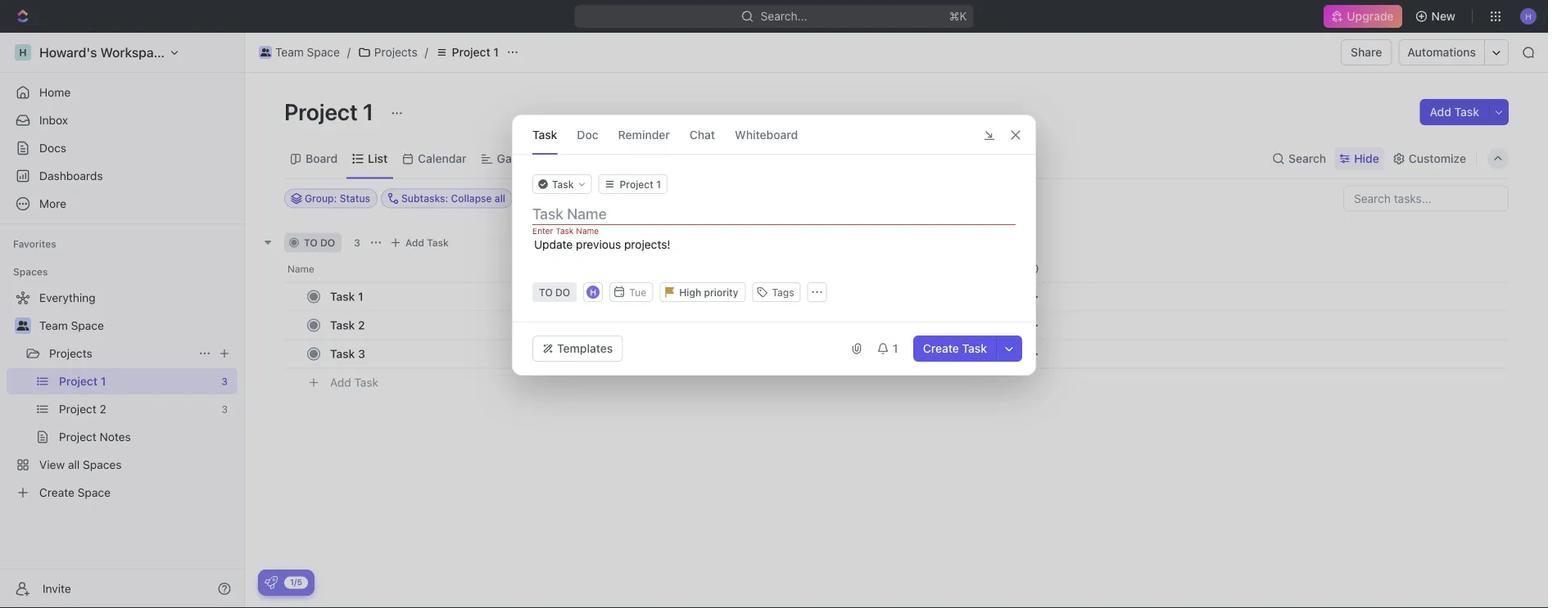 Task type: vqa. For each thing, say whether or not it's contained in the screenshot.
"Tree" containing Team Space
yes



Task type: locate. For each thing, give the bounding box(es) containing it.
add up ‎task 1 link
[[405, 237, 424, 249]]

add task up ‎task 1 link
[[405, 237, 449, 249]]

tags
[[772, 287, 794, 298]]

whiteboard
[[735, 128, 798, 141]]

2 vertical spatial add task
[[330, 376, 378, 390]]

1 horizontal spatial projects
[[374, 45, 417, 59]]

add
[[1430, 105, 1451, 119], [405, 237, 424, 249], [330, 376, 351, 390]]

1 vertical spatial do
[[555, 287, 570, 298]]

add task button down task 3
[[323, 373, 385, 393]]

1 horizontal spatial space
[[307, 45, 340, 59]]

sidebar navigation
[[0, 33, 245, 609]]

0 horizontal spatial team space link
[[39, 313, 234, 339]]

add task down task 3
[[330, 376, 378, 390]]

2 horizontal spatial add
[[1430, 105, 1451, 119]]

1 horizontal spatial do
[[555, 287, 570, 298]]

home link
[[7, 79, 238, 106]]

reminder button
[[618, 115, 670, 154]]

‎task 1 link
[[326, 285, 568, 309]]

whiteboard button
[[735, 115, 798, 154]]

0 vertical spatial add task
[[1430, 105, 1479, 119]]

0 horizontal spatial do
[[320, 237, 335, 249]]

1 horizontal spatial to
[[539, 287, 553, 298]]

list
[[368, 152, 388, 165]]

task right create
[[962, 342, 987, 355]]

1 horizontal spatial add
[[405, 237, 424, 249]]

dialog
[[512, 115, 1036, 376]]

space right user group icon
[[307, 45, 340, 59]]

task inside dropdown button
[[552, 179, 574, 190]]

upgrade
[[1347, 9, 1394, 23]]

1 horizontal spatial team
[[275, 45, 304, 59]]

docs link
[[7, 135, 238, 161]]

create task
[[923, 342, 987, 355]]

h button
[[585, 284, 601, 301]]

add task up customize
[[1430, 105, 1479, 119]]

h
[[590, 288, 596, 297]]

team space link
[[255, 43, 344, 62], [39, 313, 234, 339]]

gantt link
[[494, 147, 527, 170]]

2 horizontal spatial add task
[[1430, 105, 1479, 119]]

user group image
[[17, 321, 29, 331]]

0 horizontal spatial add
[[330, 376, 351, 390]]

previous
[[576, 238, 621, 251]]

0 horizontal spatial project
[[284, 98, 358, 125]]

0 vertical spatial project 1
[[452, 45, 499, 59]]

high priority
[[679, 287, 738, 298]]

task button
[[532, 174, 592, 194]]

doc
[[577, 128, 598, 141]]

search button
[[1267, 147, 1331, 170]]

1 vertical spatial space
[[71, 319, 104, 333]]

team inside tree
[[39, 319, 68, 333]]

0 vertical spatial to do
[[304, 237, 335, 249]]

1 vertical spatial to do
[[539, 287, 570, 298]]

space
[[307, 45, 340, 59], [71, 319, 104, 333]]

high
[[679, 287, 701, 298]]

priority
[[704, 287, 738, 298]]

board
[[306, 152, 338, 165]]

1 vertical spatial team space link
[[39, 313, 234, 339]]

task 3 link
[[326, 342, 568, 366]]

search...
[[761, 9, 807, 23]]

project
[[452, 45, 490, 59], [284, 98, 358, 125]]

/
[[347, 45, 351, 59], [425, 45, 428, 59]]

team
[[275, 45, 304, 59], [39, 319, 68, 333]]

2 ‎task from the top
[[330, 319, 355, 332]]

dialog containing task
[[512, 115, 1036, 376]]

1 vertical spatial to
[[539, 287, 553, 298]]

0 vertical spatial add
[[1430, 105, 1451, 119]]

inbox
[[39, 113, 68, 127]]

table
[[557, 152, 586, 165]]

reminder
[[618, 128, 670, 141]]

docs
[[39, 141, 66, 155]]

1 vertical spatial projects link
[[49, 341, 192, 367]]

1 vertical spatial team
[[39, 319, 68, 333]]

‎task
[[330, 290, 355, 303], [330, 319, 355, 332]]

0 horizontal spatial team space
[[39, 319, 104, 333]]

high priority button
[[660, 283, 746, 302]]

1 horizontal spatial team space
[[275, 45, 340, 59]]

add for add task button to the bottom
[[330, 376, 351, 390]]

do left h at the top left of the page
[[555, 287, 570, 298]]

1 horizontal spatial /
[[425, 45, 428, 59]]

team space right user group image
[[39, 319, 104, 333]]

1 horizontal spatial add task
[[405, 237, 449, 249]]

projects
[[374, 45, 417, 59], [49, 347, 92, 360]]

1 / from the left
[[347, 45, 351, 59]]

0 horizontal spatial projects link
[[49, 341, 192, 367]]

space right user group image
[[71, 319, 104, 333]]

search
[[1288, 152, 1326, 165]]

0 vertical spatial do
[[320, 237, 335, 249]]

2 vertical spatial add task button
[[323, 373, 385, 393]]

team space
[[275, 45, 340, 59], [39, 319, 104, 333]]

1 vertical spatial ‎task
[[330, 319, 355, 332]]

projects inside sidebar navigation
[[49, 347, 92, 360]]

add down task 3
[[330, 376, 351, 390]]

0 vertical spatial projects link
[[354, 43, 422, 62]]

1 horizontal spatial project
[[452, 45, 490, 59]]

1 vertical spatial projects
[[49, 347, 92, 360]]

to do up ‎task 1
[[304, 237, 335, 249]]

space inside tree
[[71, 319, 104, 333]]

add task
[[1430, 105, 1479, 119], [405, 237, 449, 249], [330, 376, 378, 390]]

1 inside button
[[893, 342, 898, 355]]

to do
[[304, 237, 335, 249], [539, 287, 570, 298]]

‎task left 2
[[330, 319, 355, 332]]

team right user group icon
[[275, 45, 304, 59]]

‎task for ‎task 2
[[330, 319, 355, 332]]

create task button
[[913, 336, 997, 362]]

customize
[[1409, 152, 1466, 165]]

1 horizontal spatial to do
[[539, 287, 570, 298]]

3 up ‎task 1
[[354, 237, 360, 249]]

task
[[1454, 105, 1479, 119], [532, 128, 557, 141], [552, 179, 574, 190], [427, 237, 449, 249], [962, 342, 987, 355], [330, 347, 355, 361], [354, 376, 378, 390]]

0 vertical spatial to
[[304, 237, 318, 249]]

0 vertical spatial project
[[452, 45, 490, 59]]

1 horizontal spatial projects link
[[354, 43, 422, 62]]

calendar
[[418, 152, 467, 165]]

3
[[354, 237, 360, 249], [358, 347, 365, 361]]

0 horizontal spatial team
[[39, 319, 68, 333]]

to inside to do dropdown button
[[539, 287, 553, 298]]

task down table link
[[552, 179, 574, 190]]

0 vertical spatial space
[[307, 45, 340, 59]]

templates button
[[532, 336, 623, 362]]

0 horizontal spatial /
[[347, 45, 351, 59]]

1 horizontal spatial project 1
[[452, 45, 499, 59]]

0 vertical spatial 3
[[354, 237, 360, 249]]

0 horizontal spatial projects
[[49, 347, 92, 360]]

0 vertical spatial ‎task
[[330, 290, 355, 303]]

automations button
[[1399, 40, 1484, 65]]

high priority button
[[660, 283, 746, 302]]

2 vertical spatial add
[[330, 376, 351, 390]]

project 1
[[452, 45, 499, 59], [284, 98, 379, 125]]

task down ‎task 2
[[330, 347, 355, 361]]

‎task up ‎task 2
[[330, 290, 355, 303]]

favorites
[[13, 238, 56, 250]]

add task button
[[1420, 99, 1489, 125], [386, 233, 455, 253], [323, 373, 385, 393]]

add up customize
[[1430, 105, 1451, 119]]

projects link
[[354, 43, 422, 62], [49, 341, 192, 367]]

0 horizontal spatial project 1
[[284, 98, 379, 125]]

project inside project 1 link
[[452, 45, 490, 59]]

team right user group image
[[39, 319, 68, 333]]

Search tasks... text field
[[1344, 186, 1508, 211]]

1 ‎task from the top
[[330, 290, 355, 303]]

templates
[[557, 342, 613, 355]]

1 vertical spatial team space
[[39, 319, 104, 333]]

team space right user group icon
[[275, 45, 340, 59]]

0 vertical spatial team
[[275, 45, 304, 59]]

0 horizontal spatial add task
[[330, 376, 378, 390]]

‎task 1
[[330, 290, 363, 303]]

do
[[320, 237, 335, 249], [555, 287, 570, 298]]

1 vertical spatial add task button
[[386, 233, 455, 253]]

0 vertical spatial team space
[[275, 45, 340, 59]]

add task button up customize
[[1420, 99, 1489, 125]]

chat button
[[690, 115, 715, 154]]

to
[[304, 237, 318, 249], [539, 287, 553, 298]]

0 horizontal spatial space
[[71, 319, 104, 333]]

1
[[493, 45, 499, 59], [363, 98, 374, 125], [358, 290, 363, 303], [893, 342, 898, 355]]

1 horizontal spatial team space link
[[255, 43, 344, 62]]

new button
[[1409, 3, 1465, 29]]

do up ‎task 1
[[320, 237, 335, 249]]

inbox link
[[7, 107, 238, 134]]

3 down 2
[[358, 347, 365, 361]]

0 vertical spatial add task button
[[1420, 99, 1489, 125]]

task inside button
[[962, 342, 987, 355]]

tree
[[7, 285, 238, 506]]

tree containing team space
[[7, 285, 238, 506]]

to do left h at the top left of the page
[[539, 287, 570, 298]]

add task button up ‎task 1 link
[[386, 233, 455, 253]]



Task type: describe. For each thing, give the bounding box(es) containing it.
user group image
[[260, 48, 271, 57]]

invite
[[43, 582, 71, 596]]

favorites button
[[7, 234, 63, 254]]

do inside dropdown button
[[555, 287, 570, 298]]

create
[[923, 342, 959, 355]]

Task Name text field
[[532, 204, 1019, 224]]

spaces
[[13, 266, 48, 278]]

0 horizontal spatial to
[[304, 237, 318, 249]]

calendar link
[[415, 147, 467, 170]]

project 1 link
[[431, 43, 503, 62]]

2
[[358, 319, 365, 332]]

1 vertical spatial project 1
[[284, 98, 379, 125]]

onboarding checklist button element
[[265, 577, 278, 590]]

‎task 2 link
[[326, 314, 568, 337]]

automations
[[1408, 45, 1476, 59]]

onboarding checklist button image
[[265, 577, 278, 590]]

team space inside sidebar navigation
[[39, 319, 104, 333]]

task down task 3
[[354, 376, 378, 390]]

board link
[[302, 147, 338, 170]]

to do button
[[532, 283, 577, 302]]

upgrade link
[[1324, 5, 1402, 28]]

task up table link
[[532, 128, 557, 141]]

update
[[534, 238, 573, 251]]

‎task 2
[[330, 319, 365, 332]]

2 / from the left
[[425, 45, 428, 59]]

1/5
[[290, 578, 302, 587]]

0 vertical spatial team space link
[[255, 43, 344, 62]]

projects!
[[624, 238, 671, 251]]

share button
[[1341, 39, 1392, 66]]

‎task for ‎task 1
[[330, 290, 355, 303]]

0 vertical spatial projects
[[374, 45, 417, 59]]

1 button
[[870, 336, 907, 362]]

0 horizontal spatial to do
[[304, 237, 335, 249]]

task up ‎task 1 link
[[427, 237, 449, 249]]

tags button
[[752, 283, 801, 302]]

home
[[39, 86, 71, 99]]

1 vertical spatial add task
[[405, 237, 449, 249]]

tree inside sidebar navigation
[[7, 285, 238, 506]]

add task for add task button to the bottom
[[330, 376, 378, 390]]

gantt
[[497, 152, 527, 165]]

update previous projects!
[[534, 238, 671, 251]]

team space link inside sidebar navigation
[[39, 313, 234, 339]]

add task for the top add task button
[[1430, 105, 1479, 119]]

chat
[[690, 128, 715, 141]]

share
[[1351, 45, 1382, 59]]

hide
[[1354, 152, 1379, 165]]

to do inside dropdown button
[[539, 287, 570, 298]]

table link
[[554, 147, 586, 170]]

doc button
[[577, 115, 598, 154]]

⌘k
[[949, 9, 967, 23]]

1 vertical spatial project
[[284, 98, 358, 125]]

task 3
[[330, 347, 365, 361]]

1 vertical spatial add
[[405, 237, 424, 249]]

tags button
[[752, 283, 801, 302]]

add for the top add task button
[[1430, 105, 1451, 119]]

1 vertical spatial 3
[[358, 347, 365, 361]]

1 button
[[870, 336, 907, 362]]

new
[[1431, 9, 1456, 23]]

list link
[[365, 147, 388, 170]]

customize button
[[1387, 147, 1471, 170]]

hide button
[[1334, 147, 1384, 170]]

task up customize
[[1454, 105, 1479, 119]]

task button
[[532, 115, 557, 154]]

dashboards
[[39, 169, 103, 183]]

dashboards link
[[7, 163, 238, 189]]



